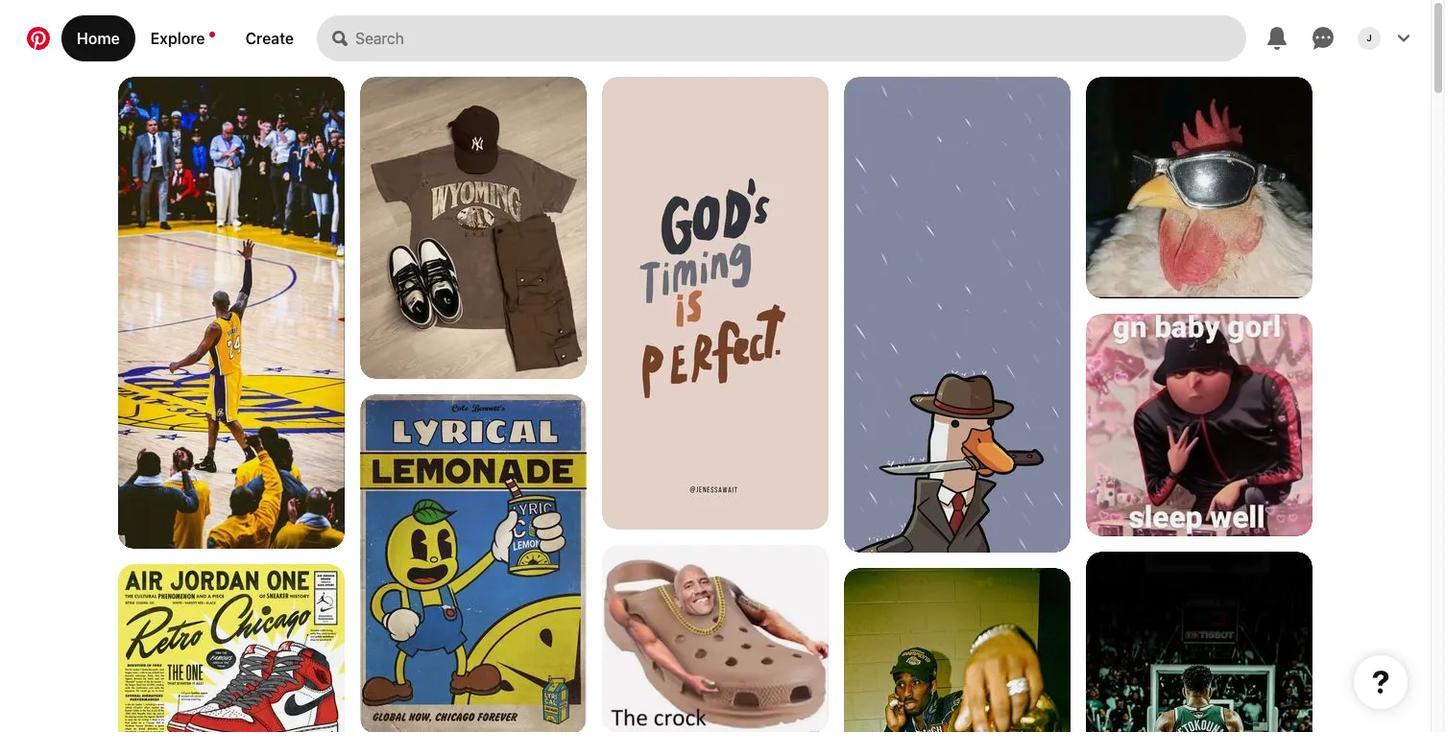 Task type: describe. For each thing, give the bounding box(es) containing it.
create link
[[230, 15, 309, 61]]

jacob simon image
[[1358, 27, 1381, 50]]

this contains an image of: kobe bryant image
[[118, 77, 345, 549]]

search icon image
[[332, 31, 348, 46]]

this contains an image of: unisex inspo image
[[360, 77, 587, 379]]

this contains an image of: poster for my favorite jordan 1. inspired by comic book ads from the 50s. image
[[118, 565, 345, 733]]

this contains an image of: juan 👍🏻 | funny animal photos, funny animals, really funny pictures image
[[1086, 77, 1313, 299]]

1 horizontal spatial this contains an image of: image
[[844, 568, 1071, 733]]

home link
[[61, 15, 135, 61]]

this contains an image of: lyrical lemonade by karalang fk | graphic poster, album artwork cover art, graphic design posters image
[[360, 395, 587, 733]]

this contains an image of: duck wallpaper image
[[844, 77, 1071, 634]]

explore
[[151, 30, 205, 47]]



Task type: vqa. For each thing, say whether or not it's contained in the screenshot.
This contains an image of: Poster for my favorite Jordan 1. Inspired by comic book ads from the 50s.
yes



Task type: locate. For each thing, give the bounding box(es) containing it.
list
[[0, 77, 1431, 733]]

Search text field
[[355, 15, 1246, 61]]

create
[[245, 30, 294, 47]]

0 horizontal spatial this contains an image of: image
[[602, 545, 829, 733]]

this contains an image of: god's timing is perfect. image
[[602, 77, 829, 530]]

this contains an image of: image
[[602, 545, 829, 733], [844, 568, 1071, 733]]

this contains an image of: gru saying gn to you image
[[1086, 314, 1313, 537]]

notifications image
[[209, 32, 215, 37]]

home
[[77, 30, 120, 47]]

this contains an image of: giannis antetokounmpo milwaukee bucks hd wallpaper nba 34 image
[[1086, 552, 1313, 733]]

explore link
[[135, 15, 230, 61]]



